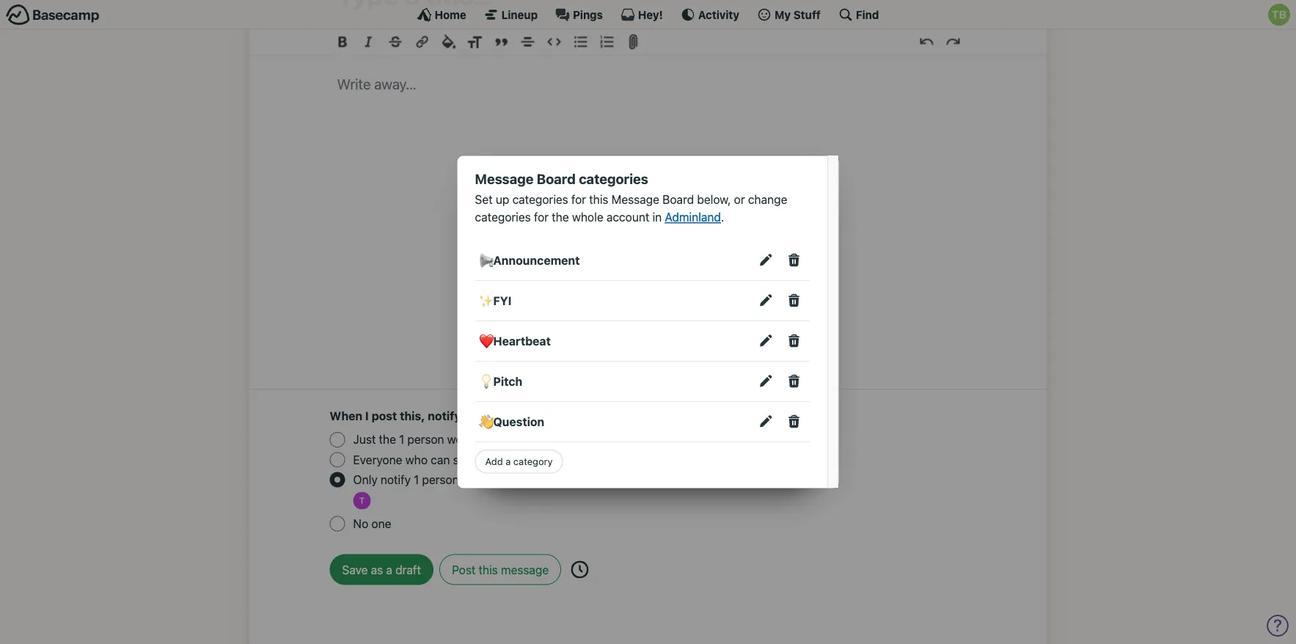 Task type: describe. For each thing, give the bounding box(es) containing it.
categories for up
[[512, 193, 568, 206]]

categories for board
[[579, 171, 648, 187]]

this down question
[[509, 433, 528, 447]]

lineup link
[[484, 7, 538, 22]]

adminland .
[[665, 210, 724, 224]]

up
[[496, 193, 509, 206]]

👋 question
[[479, 415, 545, 429]]

everyone
[[353, 453, 402, 467]]

find button
[[838, 7, 879, 22]]

.
[[721, 210, 724, 224]]

Write away… text field
[[293, 52, 1003, 372]]

👋
[[479, 415, 490, 429]]

1 vertical spatial the
[[379, 433, 396, 447]]

fyi
[[493, 294, 512, 308]]

0 vertical spatial for
[[571, 193, 586, 206]]

0 horizontal spatial a
[[386, 563, 392, 577]]

when i post this, notify…
[[330, 409, 471, 423]]

💡 pitch
[[479, 374, 522, 388]]

this up change…
[[475, 453, 494, 467]]

0 vertical spatial project
[[531, 433, 568, 447]]

save as a draft
[[342, 563, 421, 577]]

announcement
[[493, 253, 580, 267]]

see
[[453, 453, 472, 467]]

activity
[[698, 8, 740, 21]]

who
[[405, 453, 428, 467]]

notify…
[[428, 409, 471, 423]]

find
[[856, 8, 879, 21]]

account
[[607, 210, 650, 224]]

❤️
[[479, 334, 490, 348]]

main element
[[0, 0, 1296, 29]]

question
[[493, 415, 545, 429]]

add a category button
[[475, 450, 563, 474]]

post
[[372, 409, 397, 423]]

💡
[[479, 374, 490, 388]]

📢
[[479, 253, 490, 267]]

just the 1 person working on this project
[[353, 433, 568, 447]]

whole
[[572, 210, 604, 224]]

working
[[447, 433, 489, 447]]

1 vertical spatial for
[[534, 210, 549, 224]]

notify
[[381, 473, 411, 487]]

pitch
[[493, 374, 522, 388]]

post this message button
[[440, 555, 561, 586]]

1 for person
[[399, 433, 404, 447]]

adminland link
[[665, 210, 721, 224]]

change…
[[465, 473, 516, 487]]

in
[[653, 210, 662, 224]]

this inside set up categories for this message board below, or change categories for the whole account in
[[589, 193, 609, 206]]

as
[[371, 563, 383, 577]]

when
[[330, 409, 363, 423]]

heartbeat
[[493, 334, 551, 348]]

set up categories for this message board below, or change categories for the whole account in
[[475, 193, 787, 224]]

tim burton image
[[1268, 4, 1290, 26]]

terry image
[[353, 492, 371, 510]]

2 vertical spatial categories
[[475, 210, 531, 224]]

hey!
[[638, 8, 663, 21]]



Task type: locate. For each thing, give the bounding box(es) containing it.
schedule this to post later image
[[571, 561, 589, 579]]

home link
[[417, 7, 466, 22]]

✨
[[479, 294, 490, 308]]

one
[[372, 517, 391, 531]]

this right post
[[479, 563, 498, 577]]

the inside set up categories for this message board below, or change categories for the whole account in
[[552, 210, 569, 224]]

message up the up
[[475, 171, 534, 187]]

message
[[475, 171, 534, 187], [612, 193, 660, 206]]

change… button
[[465, 471, 516, 489]]

1 vertical spatial categories
[[512, 193, 568, 206]]

message up 'account'
[[612, 193, 660, 206]]

0 vertical spatial the
[[552, 210, 569, 224]]

lineup
[[502, 8, 538, 21]]

for
[[571, 193, 586, 206], [534, 210, 549, 224]]

no one
[[353, 517, 391, 531]]

category
[[513, 456, 553, 467]]

1 horizontal spatial for
[[571, 193, 586, 206]]

this,
[[400, 409, 425, 423]]

on
[[492, 433, 506, 447]]

post this message
[[452, 563, 549, 577]]

0 vertical spatial categories
[[579, 171, 648, 187]]

1 vertical spatial message
[[612, 193, 660, 206]]

board inside set up categories for this message board below, or change categories for the whole account in
[[663, 193, 694, 206]]

add
[[485, 456, 503, 467]]

i
[[365, 409, 369, 423]]

pings
[[573, 8, 603, 21]]

this
[[589, 193, 609, 206], [509, 433, 528, 447], [475, 453, 494, 467], [479, 563, 498, 577]]

❤️ heartbeat
[[479, 334, 551, 348]]

message board categories
[[475, 171, 648, 187]]

a right add
[[506, 456, 511, 467]]

project down "on"
[[497, 453, 535, 467]]

the up everyone
[[379, 433, 396, 447]]

0 horizontal spatial message
[[475, 171, 534, 187]]

1 for person.
[[414, 473, 419, 487]]

adminland
[[665, 210, 721, 224]]

pings button
[[555, 7, 603, 22]]

categories down message board categories
[[512, 193, 568, 206]]

1 vertical spatial board
[[663, 193, 694, 206]]

1 down 'when i post this, notify…'
[[399, 433, 404, 447]]

0 horizontal spatial board
[[537, 171, 576, 187]]

set
[[475, 193, 493, 206]]

the
[[552, 210, 569, 224], [379, 433, 396, 447]]

1 horizontal spatial board
[[663, 193, 694, 206]]

1 vertical spatial project
[[497, 453, 535, 467]]

1 horizontal spatial a
[[506, 456, 511, 467]]

add a category
[[485, 456, 553, 467]]

message
[[501, 563, 549, 577]]

a
[[506, 456, 511, 467], [386, 563, 392, 577]]

only
[[353, 473, 378, 487]]

board
[[537, 171, 576, 187], [663, 193, 694, 206]]

this up whole
[[589, 193, 609, 206]]

0 horizontal spatial the
[[379, 433, 396, 447]]

1
[[399, 433, 404, 447], [414, 473, 419, 487]]

board up adminland link
[[663, 193, 694, 206]]

board up whole
[[537, 171, 576, 187]]

activity link
[[681, 7, 740, 22]]

can
[[431, 453, 450, 467]]

below,
[[697, 193, 731, 206]]

draft
[[396, 563, 421, 577]]

📢 announcement
[[479, 253, 580, 267]]

0 vertical spatial board
[[537, 171, 576, 187]]

message inside set up categories for this message board below, or change categories for the whole account in
[[612, 193, 660, 206]]

everyone         who can see this project
[[353, 453, 535, 467]]

1 horizontal spatial message
[[612, 193, 660, 206]]

project up category
[[531, 433, 568, 447]]

save as a draft button
[[330, 555, 434, 586]]

1 down who
[[414, 473, 419, 487]]

hey! button
[[621, 7, 663, 22]]

change
[[748, 193, 787, 206]]

this inside button
[[479, 563, 498, 577]]

✨ fyi
[[479, 294, 512, 308]]

for up whole
[[571, 193, 586, 206]]

or
[[734, 193, 745, 206]]

project
[[531, 433, 568, 447], [497, 453, 535, 467]]

0 vertical spatial 1
[[399, 433, 404, 447]]

for down message board categories
[[534, 210, 549, 224]]

only notify 1 person. change…
[[353, 473, 516, 487]]

0 horizontal spatial for
[[534, 210, 549, 224]]

home
[[435, 8, 466, 21]]

a right 'as'
[[386, 563, 392, 577]]

0 horizontal spatial 1
[[399, 433, 404, 447]]

0 vertical spatial message
[[475, 171, 534, 187]]

Type a title… text field
[[337, 0, 959, 11]]

no
[[353, 517, 368, 531]]

1 vertical spatial a
[[386, 563, 392, 577]]

categories up set up categories for this message board below, or change categories for the whole account in at the top of the page
[[579, 171, 648, 187]]

person
[[407, 433, 444, 447]]

just
[[353, 433, 376, 447]]

1 horizontal spatial 1
[[414, 473, 419, 487]]

1 vertical spatial 1
[[414, 473, 419, 487]]

save
[[342, 563, 368, 577]]

post
[[452, 563, 476, 577]]

1 horizontal spatial the
[[552, 210, 569, 224]]

the left whole
[[552, 210, 569, 224]]

categories
[[579, 171, 648, 187], [512, 193, 568, 206], [475, 210, 531, 224]]

categories down the up
[[475, 210, 531, 224]]

0 vertical spatial a
[[506, 456, 511, 467]]

person.
[[422, 473, 462, 487]]



Task type: vqa. For each thing, say whether or not it's contained in the screenshot.
people
no



